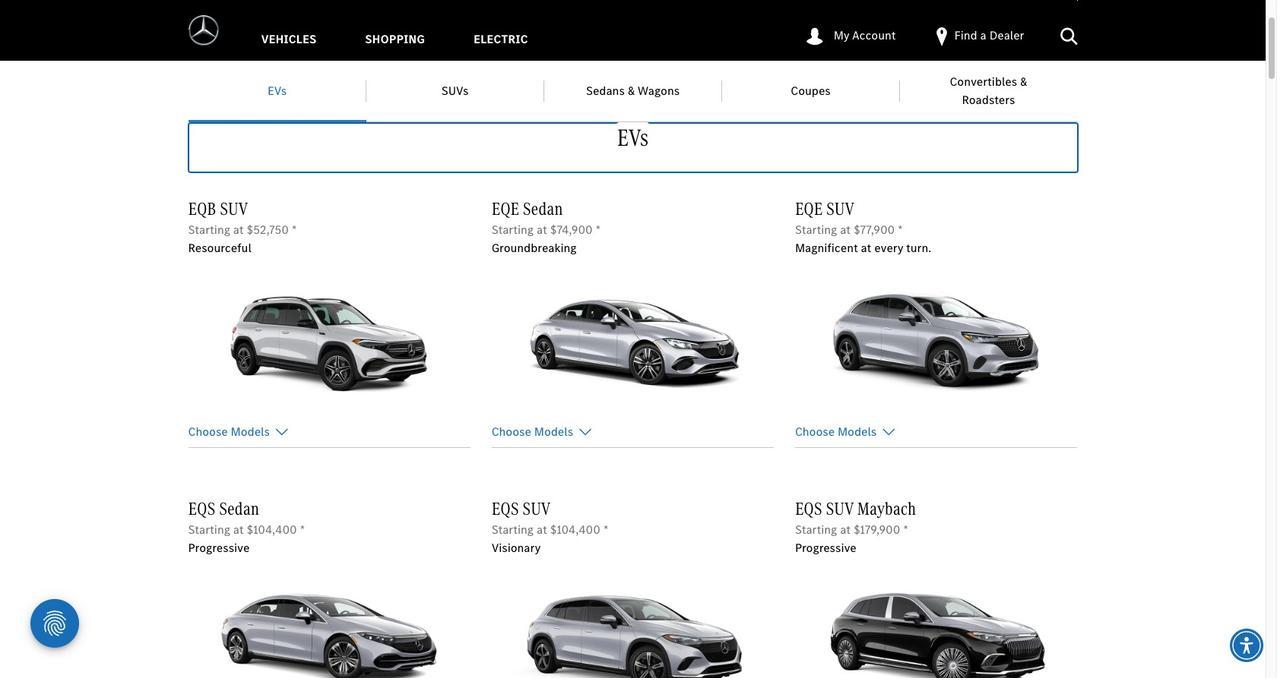 Task type: describe. For each thing, give the bounding box(es) containing it.
* for eqe sedan
[[596, 222, 601, 238]]

* inside eqs suv maybach starting at $179,900 * progressive
[[903, 522, 909, 538]]

vehicles button
[[237, 0, 341, 61]]

models for eqe suv
[[838, 424, 877, 440]]

coupes
[[791, 83, 831, 99]]

my account
[[834, 28, 896, 44]]

roadsters
[[962, 92, 1015, 108]]

vehicles
[[261, 31, 317, 47]]

choose models button for eqb suv
[[188, 423, 288, 442]]

wheel image for eqe suv
[[795, 270, 1078, 405]]

wheel image for eqb suv
[[188, 270, 471, 405]]

suvs
[[442, 83, 469, 99]]

choose models for eqe sedan
[[492, 424, 573, 440]]

at for eqe sedan
[[537, 222, 547, 238]]

$74,900
[[550, 222, 593, 238]]

at for eqe suv
[[840, 222, 851, 238]]

wheel image for eqs sedan
[[188, 570, 471, 679]]

evs link
[[188, 61, 366, 122]]

starting for eqe suv
[[795, 222, 837, 238]]

eqs for eqs suv maybach
[[795, 497, 822, 521]]

maybach
[[857, 497, 916, 521]]

at inside eqs suv maybach starting at $179,900 * progressive
[[840, 522, 851, 538]]

find
[[955, 28, 978, 44]]

wheel image for eqs suv
[[492, 570, 774, 679]]

1 vertical spatial evs
[[617, 122, 649, 154]]

electric
[[474, 31, 528, 47]]

choose models button for eqe suv
[[795, 423, 895, 442]]

choose for eqb suv
[[188, 424, 228, 440]]

eqe for eqe suv
[[795, 197, 823, 221]]

& for sedans
[[628, 83, 635, 99]]

eqs sedan starting at $104,400 * progressive
[[188, 497, 305, 556]]

* for eqs suv
[[603, 522, 609, 538]]

eqb suv starting at $52,750 * resourceful
[[188, 197, 297, 256]]

sedans & wagons link
[[544, 61, 722, 122]]

open privacy settings image
[[30, 600, 79, 649]]

convertibles & roadsters
[[950, 74, 1028, 108]]

groundbreaking
[[492, 240, 577, 256]]

$77,900
[[854, 222, 895, 238]]

choose models for eqe suv
[[795, 424, 877, 440]]

suv for eqb suv
[[220, 197, 248, 221]]

convertibles
[[950, 74, 1017, 90]]

secondary-menu menu bar
[[784, 0, 1078, 61]]

$104,400 for suv
[[550, 522, 601, 538]]

progressive inside eqs suv maybach starting at $179,900 * progressive
[[795, 540, 857, 556]]

$52,750
[[247, 222, 289, 238]]

sedans & wagons
[[586, 83, 680, 99]]

eqs for eqs suv
[[492, 497, 519, 521]]

at for eqs sedan
[[233, 522, 244, 538]]

suv for eqe suv
[[826, 197, 855, 221]]

account
[[852, 28, 896, 44]]



Task type: vqa. For each thing, say whether or not it's contained in the screenshot.
Choose Models DROPDOWN BUTTON
yes



Task type: locate. For each thing, give the bounding box(es) containing it.
1 horizontal spatial eqs
[[492, 497, 519, 521]]

0 vertical spatial sedan
[[523, 197, 563, 221]]

eqe
[[492, 197, 519, 221], [795, 197, 823, 221]]

0 horizontal spatial evs
[[268, 83, 287, 99]]

evs down vehicles
[[268, 83, 287, 99]]

sedans
[[586, 83, 625, 99]]

0 horizontal spatial &
[[628, 83, 635, 99]]

0 horizontal spatial progressive
[[188, 540, 250, 556]]

* inside eqs sedan starting at $104,400 * progressive
[[300, 522, 305, 538]]

sedan for eqe sedan
[[523, 197, 563, 221]]

1 horizontal spatial choose models
[[492, 424, 573, 440]]

sedan for eqs sedan
[[219, 497, 259, 521]]

0 horizontal spatial models
[[231, 424, 270, 440]]

2 horizontal spatial choose models
[[795, 424, 877, 440]]

magnificent
[[795, 240, 858, 256]]

* inside eqe suv starting at $77,900 * magnificent at every turn.
[[898, 222, 903, 238]]

starting for eqs suv
[[492, 522, 534, 538]]

eqs inside eqs suv maybach starting at $179,900 * progressive
[[795, 497, 822, 521]]

$104,400 inside eqs sedan starting at $104,400 * progressive
[[247, 522, 297, 538]]

eqs inside eqs sedan starting at $104,400 * progressive
[[188, 497, 215, 521]]

1 eqe from the left
[[492, 197, 519, 221]]

1 horizontal spatial sedan
[[523, 197, 563, 221]]

3 eqs from the left
[[795, 497, 822, 521]]

choose models button for eqe sedan
[[492, 423, 592, 442]]

* inside eqs suv starting at $104,400 * visionary
[[603, 522, 609, 538]]

starting inside "eqe sedan starting at $74,900 * groundbreaking"
[[492, 222, 534, 238]]

electric button
[[449, 0, 552, 61]]

shopping
[[365, 31, 425, 47]]

every
[[875, 240, 904, 256]]

eqb
[[188, 197, 216, 221]]

suv for eqs suv
[[523, 497, 551, 521]]

starting for eqb suv
[[188, 222, 230, 238]]

suv inside eqe suv starting at $77,900 * magnificent at every turn.
[[826, 197, 855, 221]]

coupes link
[[722, 61, 900, 122]]

at for eqb suv
[[233, 222, 244, 238]]

& for convertibles
[[1020, 74, 1028, 90]]

wagons
[[638, 83, 680, 99]]

2 choose from the left
[[492, 424, 531, 440]]

eqs inside eqs suv starting at $104,400 * visionary
[[492, 497, 519, 521]]

eqs
[[188, 497, 215, 521], [492, 497, 519, 521], [795, 497, 822, 521]]

suv
[[220, 197, 248, 221], [826, 197, 855, 221], [523, 497, 551, 521], [826, 497, 854, 521]]

starting
[[188, 222, 230, 238], [492, 222, 534, 238], [795, 222, 837, 238], [188, 522, 230, 538], [492, 522, 534, 538], [795, 522, 837, 538]]

0 horizontal spatial eqe
[[492, 197, 519, 221]]

2 horizontal spatial choose models button
[[795, 423, 895, 442]]

1 horizontal spatial choose
[[492, 424, 531, 440]]

$179,900
[[854, 522, 900, 538]]

at inside "eqe sedan starting at $74,900 * groundbreaking"
[[537, 222, 547, 238]]

eqe for eqe sedan
[[492, 197, 519, 221]]

*
[[292, 222, 297, 238], [596, 222, 601, 238], [898, 222, 903, 238], [300, 522, 305, 538], [603, 522, 609, 538], [903, 522, 909, 538]]

choose for eqe sedan
[[492, 424, 531, 440]]

& inside convertibles & roadsters
[[1020, 74, 1028, 90]]

2 horizontal spatial eqs
[[795, 497, 822, 521]]

2 eqs from the left
[[492, 497, 519, 521]]

at inside eqs suv starting at $104,400 * visionary
[[537, 522, 547, 538]]

choose for eqe suv
[[795, 424, 835, 440]]

eqs for eqs sedan
[[188, 497, 215, 521]]

0 horizontal spatial $104,400
[[247, 522, 297, 538]]

suv left the maybach
[[826, 497, 854, 521]]

1 choose from the left
[[188, 424, 228, 440]]

3 choose models from the left
[[795, 424, 877, 440]]

suv inside eqb suv starting at $52,750 * resourceful
[[220, 197, 248, 221]]

choose models
[[188, 424, 270, 440], [492, 424, 573, 440], [795, 424, 877, 440]]

convertibles & roadsters link
[[900, 61, 1078, 122]]

mercedes benz image
[[188, 15, 219, 46]]

suv inside eqs suv maybach starting at $179,900 * progressive
[[826, 497, 854, 521]]

& right 'convertibles'
[[1020, 74, 1028, 90]]

3 choose from the left
[[795, 424, 835, 440]]

starting inside eqb suv starting at $52,750 * resourceful
[[188, 222, 230, 238]]

1 progressive from the left
[[188, 540, 250, 556]]

wheel image
[[188, 270, 471, 405], [795, 270, 1078, 405], [188, 570, 471, 679], [492, 570, 774, 679]]

models for eqe sedan
[[534, 424, 573, 440]]

my account button
[[784, 0, 914, 61]]

choose
[[188, 424, 228, 440], [492, 424, 531, 440], [795, 424, 835, 440]]

my
[[834, 28, 850, 44]]

$104,400
[[247, 522, 297, 538], [550, 522, 601, 538]]

sedan inside eqs sedan starting at $104,400 * progressive
[[219, 497, 259, 521]]

at inside eqb suv starting at $52,750 * resourceful
[[233, 222, 244, 238]]

a
[[980, 28, 987, 44]]

models
[[231, 424, 270, 440], [534, 424, 573, 440], [838, 424, 877, 440]]

* inside eqb suv starting at $52,750 * resourceful
[[292, 222, 297, 238]]

at
[[233, 222, 244, 238], [537, 222, 547, 238], [840, 222, 851, 238], [861, 240, 872, 256], [233, 522, 244, 538], [537, 522, 547, 538], [840, 522, 851, 538]]

suv up $77,900
[[826, 197, 855, 221]]

suv up visionary
[[523, 497, 551, 521]]

models for eqb suv
[[231, 424, 270, 440]]

0 horizontal spatial choose models button
[[188, 423, 288, 442]]

1 horizontal spatial &
[[1020, 74, 1028, 90]]

sedan inside "eqe sedan starting at $74,900 * groundbreaking"
[[523, 197, 563, 221]]

&
[[1020, 74, 1028, 90], [628, 83, 635, 99]]

progressive inside eqs sedan starting at $104,400 * progressive
[[188, 540, 250, 556]]

1 vertical spatial sedan
[[219, 497, 259, 521]]

eqe inside eqe suv starting at $77,900 * magnificent at every turn.
[[795, 197, 823, 221]]

eqe up groundbreaking on the left
[[492, 197, 519, 221]]

1 horizontal spatial evs
[[617, 122, 649, 154]]

0 horizontal spatial choose
[[188, 424, 228, 440]]

1 choose models button from the left
[[188, 423, 288, 442]]

& right sedans
[[628, 83, 635, 99]]

choose models for eqb suv
[[188, 424, 270, 440]]

at inside eqs sedan starting at $104,400 * progressive
[[233, 522, 244, 538]]

0 horizontal spatial choose models
[[188, 424, 270, 440]]

suvs link
[[366, 61, 544, 122]]

3 models from the left
[[838, 424, 877, 440]]

1 choose models from the left
[[188, 424, 270, 440]]

1 horizontal spatial eqe
[[795, 197, 823, 221]]

* for eqb suv
[[292, 222, 297, 238]]

suv right eqb
[[220, 197, 248, 221]]

find a dealer
[[955, 28, 1025, 44]]

car image
[[492, 270, 774, 405]]

primary-menu menu
[[237, 0, 552, 61]]

visionary
[[492, 540, 541, 556]]

0 horizontal spatial eqs
[[188, 497, 215, 521]]

eqs suv maybach starting at $179,900 * progressive
[[795, 497, 916, 556]]

shopping button
[[341, 0, 449, 61]]

starting inside eqs suv maybach starting at $179,900 * progressive
[[795, 522, 837, 538]]

sedan
[[523, 197, 563, 221], [219, 497, 259, 521]]

evs
[[268, 83, 287, 99], [617, 122, 649, 154]]

eqe inside "eqe sedan starting at $74,900 * groundbreaking"
[[492, 197, 519, 221]]

3 choose models button from the left
[[795, 423, 895, 442]]

2 choose models from the left
[[492, 424, 573, 440]]

starting for eqs sedan
[[188, 522, 230, 538]]

$104,400 inside eqs suv starting at $104,400 * visionary
[[550, 522, 601, 538]]

2 models from the left
[[534, 424, 573, 440]]

$104,400 for sedan
[[247, 522, 297, 538]]

1 $104,400 from the left
[[247, 522, 297, 538]]

1 horizontal spatial models
[[534, 424, 573, 440]]

1 horizontal spatial choose models button
[[492, 423, 592, 442]]

suv for eqs suv maybach
[[826, 497, 854, 521]]

2 eqe from the left
[[795, 197, 823, 221]]

0 vertical spatial evs
[[268, 83, 287, 99]]

2 horizontal spatial choose
[[795, 424, 835, 440]]

* inside "eqe sedan starting at $74,900 * groundbreaking"
[[596, 222, 601, 238]]

1 models from the left
[[231, 424, 270, 440]]

* for eqe suv
[[898, 222, 903, 238]]

starting inside eqe suv starting at $77,900 * magnificent at every turn.
[[795, 222, 837, 238]]

choose models button
[[188, 423, 288, 442], [492, 423, 592, 442], [795, 423, 895, 442]]

suv inside eqs suv starting at $104,400 * visionary
[[523, 497, 551, 521]]

eqs suv starting at $104,400 * visionary
[[492, 497, 609, 556]]

2 choose models button from the left
[[492, 423, 592, 442]]

dealer
[[990, 28, 1025, 44]]

progressive
[[188, 540, 250, 556], [795, 540, 857, 556]]

eqe sedan starting at $74,900 * groundbreaking
[[492, 197, 601, 256]]

2 progressive from the left
[[795, 540, 857, 556]]

starting inside eqs suv starting at $104,400 * visionary
[[492, 522, 534, 538]]

starting inside eqs sedan starting at $104,400 * progressive
[[188, 522, 230, 538]]

* for eqs sedan
[[300, 522, 305, 538]]

starting for eqe sedan
[[492, 222, 534, 238]]

eqe suv starting at $77,900 * magnificent at every turn.
[[795, 197, 932, 256]]

evs down 'sedans & wagons'
[[617, 122, 649, 154]]

2 $104,400 from the left
[[550, 522, 601, 538]]

1 horizontal spatial $104,400
[[550, 522, 601, 538]]

2 horizontal spatial models
[[838, 424, 877, 440]]

find a dealer button
[[914, 0, 1043, 61]]

1 horizontal spatial progressive
[[795, 540, 857, 556]]

resourceful
[[188, 240, 251, 256]]

1 eqs from the left
[[188, 497, 215, 521]]

eqe up magnificent
[[795, 197, 823, 221]]

turn.
[[906, 240, 932, 256]]

at for eqs suv
[[537, 522, 547, 538]]

0 horizontal spatial sedan
[[219, 497, 259, 521]]



